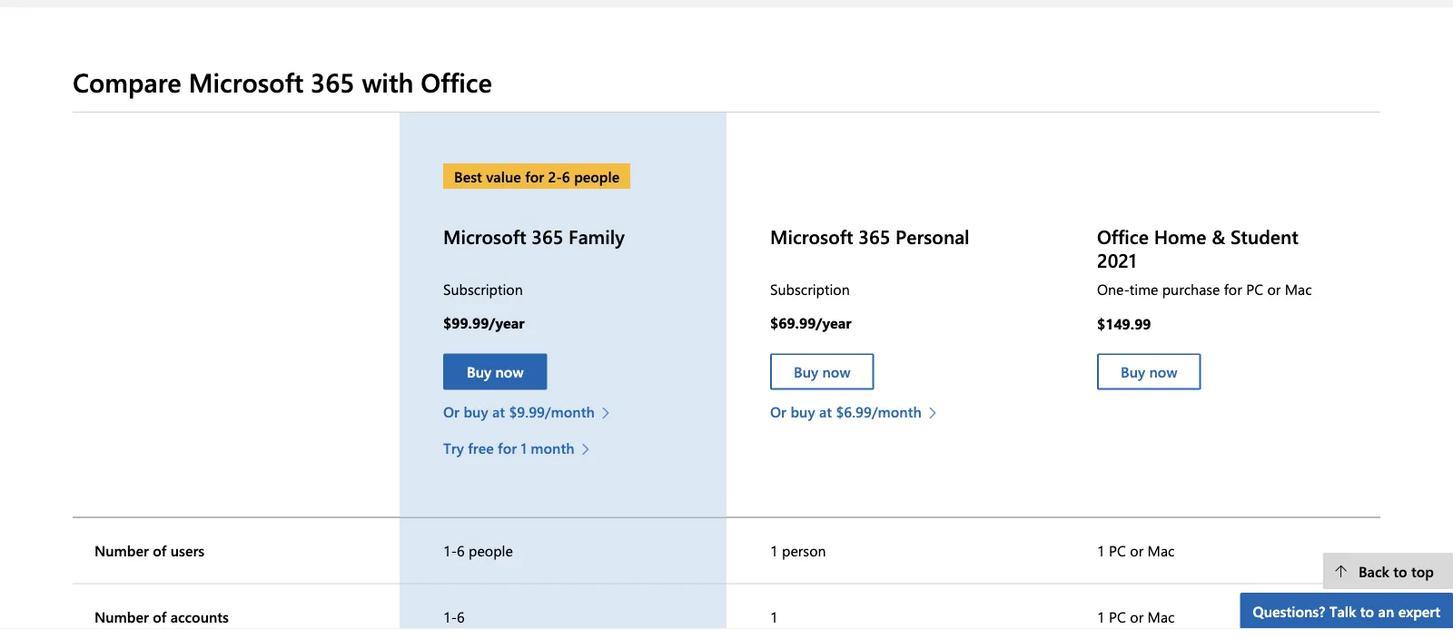 Task type: locate. For each thing, give the bounding box(es) containing it.
2 vertical spatial pc
[[1109, 607, 1126, 626]]

buy left $6.99/month
[[790, 402, 815, 421]]

0 horizontal spatial buy now link
[[443, 354, 547, 390]]

free
[[468, 438, 494, 457]]

0 vertical spatial pc
[[1246, 279, 1263, 299]]

buy now link down $149.99
[[1097, 354, 1201, 390]]

1 of from the top
[[153, 541, 166, 560]]

1 vertical spatial office
[[1097, 224, 1149, 249]]

for right purchase
[[1224, 279, 1242, 299]]

office up one-
[[1097, 224, 1149, 249]]

1 horizontal spatial for
[[525, 166, 544, 186]]

&
[[1212, 224, 1225, 249]]

2 or from the left
[[770, 402, 786, 421]]

$99.99/year
[[443, 313, 525, 332]]

1-
[[443, 541, 457, 560], [443, 607, 457, 626]]

to left top
[[1393, 561, 1407, 581]]

0 vertical spatial number
[[94, 541, 149, 560]]

buy now link up or buy at $6.99/month
[[770, 354, 874, 390]]

microsoft
[[189, 63, 303, 99], [443, 224, 526, 249], [770, 224, 853, 249]]

to inside dropdown button
[[1360, 601, 1374, 621]]

1 vertical spatial people
[[469, 541, 513, 560]]

subscription up $69.99/year
[[770, 279, 850, 298]]

microsoft for microsoft 365 personal
[[770, 224, 853, 249]]

1 subscription from the left
[[443, 279, 523, 298]]

0 vertical spatial office
[[421, 63, 492, 99]]

at for microsoft 365 family
[[492, 402, 505, 421]]

6 for 1-6 people
[[457, 541, 465, 560]]

1 buy from the left
[[467, 362, 491, 381]]

1 horizontal spatial at
[[819, 402, 832, 421]]

1 vertical spatial of
[[153, 607, 166, 626]]

1 pc or mac
[[1097, 541, 1175, 560], [1097, 607, 1175, 626]]

buy down $149.99
[[1121, 362, 1145, 382]]

0 horizontal spatial buy
[[467, 362, 491, 381]]

1 vertical spatial 1 pc or mac
[[1097, 607, 1175, 626]]

1 horizontal spatial or
[[770, 402, 786, 421]]

questions? talk to an expert button
[[1240, 593, 1453, 629]]

0 horizontal spatial buy
[[464, 402, 488, 421]]

2 vertical spatial 6
[[457, 607, 465, 626]]

buy now up or buy at $6.99/month
[[794, 362, 850, 381]]

office right with at the left
[[421, 63, 492, 99]]

2 number from the top
[[94, 607, 149, 626]]

365 left family
[[532, 224, 563, 249]]

try
[[443, 438, 464, 457]]

buy down $69.99/year
[[794, 362, 818, 381]]

2 of from the top
[[153, 607, 166, 626]]

of left accounts
[[153, 607, 166, 626]]

buy
[[464, 402, 488, 421], [790, 402, 815, 421]]

6 right value
[[562, 166, 570, 186]]

1 vertical spatial for
[[1224, 279, 1242, 299]]

1 person
[[770, 541, 826, 560]]

1 vertical spatial 6
[[457, 541, 465, 560]]

now up or buy at $6.99/month
[[822, 362, 850, 381]]

at inside or buy at $6.99/month button
[[819, 402, 832, 421]]

mac
[[1285, 279, 1312, 299], [1147, 541, 1175, 560], [1147, 607, 1175, 626]]

at
[[492, 402, 505, 421], [819, 402, 832, 421]]

buy now for second buy now link from left
[[794, 362, 850, 381]]

talk
[[1329, 601, 1356, 621]]

with
[[362, 63, 413, 99]]

1 horizontal spatial buy now link
[[770, 354, 874, 390]]

0 horizontal spatial buy now
[[467, 362, 524, 381]]

1- for 1-6
[[443, 607, 457, 626]]

1 now from the left
[[495, 362, 524, 381]]

to left an
[[1360, 601, 1374, 621]]

microsoft 365 family
[[443, 224, 625, 249]]

2 buy now link from the left
[[770, 354, 874, 390]]

subscription up $99.99/year
[[443, 279, 523, 298]]

0 vertical spatial of
[[153, 541, 166, 560]]

1 1 pc or mac from the top
[[1097, 541, 1175, 560]]

2 vertical spatial or
[[1130, 607, 1144, 626]]

value
[[486, 166, 521, 186]]

2 buy from the left
[[794, 362, 818, 381]]

1 vertical spatial mac
[[1147, 541, 1175, 560]]

for right the free
[[498, 438, 517, 457]]

0 horizontal spatial for
[[498, 438, 517, 457]]

now up or buy at $9.99/month
[[495, 362, 524, 381]]

0 horizontal spatial now
[[495, 362, 524, 381]]

buy now link up or buy at $9.99/month
[[443, 354, 547, 390]]

$149.99
[[1097, 313, 1151, 333]]

or for 1 person
[[1130, 541, 1144, 560]]

1 vertical spatial pc
[[1109, 541, 1126, 560]]

or
[[1267, 279, 1281, 299], [1130, 541, 1144, 560], [1130, 607, 1144, 626]]

number down the number of users
[[94, 607, 149, 626]]

or inside or buy at $6.99/month button
[[770, 402, 786, 421]]

1 horizontal spatial office
[[1097, 224, 1149, 249]]

2 horizontal spatial buy
[[1121, 362, 1145, 382]]

for left "2-"
[[525, 166, 544, 186]]

buy down $99.99/year
[[467, 362, 491, 381]]

1 horizontal spatial subscription
[[770, 279, 850, 298]]

1 number from the top
[[94, 541, 149, 560]]

1- down the 1-6 people on the left bottom of page
[[443, 607, 457, 626]]

0 vertical spatial for
[[525, 166, 544, 186]]

of left users
[[153, 541, 166, 560]]

1 horizontal spatial 365
[[532, 224, 563, 249]]

mac for 1
[[1147, 607, 1175, 626]]

of
[[153, 541, 166, 560], [153, 607, 166, 626]]

1 pc or mac for 1 person
[[1097, 541, 1175, 560]]

at for subscription
[[819, 402, 832, 421]]

1
[[521, 438, 527, 457], [770, 541, 778, 560], [1097, 541, 1105, 560], [770, 607, 778, 626], [1097, 607, 1105, 626]]

pc inside office home & student 2021 one-time purchase for pc or mac
[[1246, 279, 1263, 299]]

0 horizontal spatial at
[[492, 402, 505, 421]]

buy up the free
[[464, 402, 488, 421]]

0 horizontal spatial to
[[1360, 601, 1374, 621]]

3 now from the left
[[1149, 362, 1177, 382]]

or for microsoft 365 family
[[443, 402, 460, 421]]

2 horizontal spatial buy now link
[[1097, 354, 1201, 390]]

0 vertical spatial to
[[1393, 561, 1407, 581]]

1 1- from the top
[[443, 541, 457, 560]]

1 or from the left
[[443, 402, 460, 421]]

number for number of accounts
[[94, 607, 149, 626]]

2 horizontal spatial 365
[[858, 224, 890, 249]]

1 horizontal spatial microsoft
[[443, 224, 526, 249]]

2 now from the left
[[822, 362, 850, 381]]

buy inside or buy at $9.99/month "button"
[[464, 402, 488, 421]]

0 vertical spatial 1-
[[443, 541, 457, 560]]

1- for 1-6 people
[[443, 541, 457, 560]]

or inside office home & student 2021 one-time purchase for pc or mac
[[1267, 279, 1281, 299]]

2 horizontal spatial now
[[1149, 362, 1177, 382]]

pc for 1 person
[[1109, 541, 1126, 560]]

number left users
[[94, 541, 149, 560]]

6 down the 1-6 people on the left bottom of page
[[457, 607, 465, 626]]

2 vertical spatial mac
[[1147, 607, 1175, 626]]

1 at from the left
[[492, 402, 505, 421]]

or
[[443, 402, 460, 421], [770, 402, 786, 421]]

at inside or buy at $9.99/month "button"
[[492, 402, 505, 421]]

buy now down $149.99
[[1121, 362, 1177, 382]]

2-
[[548, 166, 562, 186]]

or inside or buy at $9.99/month "button"
[[443, 402, 460, 421]]

1- up the 1-6
[[443, 541, 457, 560]]

buy
[[467, 362, 491, 381], [794, 362, 818, 381], [1121, 362, 1145, 382]]

buy now
[[467, 362, 524, 381], [794, 362, 850, 381], [1121, 362, 1177, 382]]

buy inside or buy at $6.99/month button
[[790, 402, 815, 421]]

2 horizontal spatial microsoft
[[770, 224, 853, 249]]

1 horizontal spatial buy now
[[794, 362, 850, 381]]

3 buy from the left
[[1121, 362, 1145, 382]]

1 horizontal spatial buy
[[790, 402, 815, 421]]

1 horizontal spatial to
[[1393, 561, 1407, 581]]

number
[[94, 541, 149, 560], [94, 607, 149, 626]]

365 left personal
[[858, 224, 890, 249]]

0 horizontal spatial 365
[[311, 63, 355, 99]]

1 buy from the left
[[464, 402, 488, 421]]

an
[[1378, 601, 1394, 621]]

or for subscription
[[770, 402, 786, 421]]

6 up the 1-6
[[457, 541, 465, 560]]

people
[[574, 166, 620, 186], [469, 541, 513, 560]]

1 vertical spatial to
[[1360, 601, 1374, 621]]

365 left with at the left
[[311, 63, 355, 99]]

1 buy now from the left
[[467, 362, 524, 381]]

now
[[495, 362, 524, 381], [822, 362, 850, 381], [1149, 362, 1177, 382]]

2 1- from the top
[[443, 607, 457, 626]]

0 vertical spatial mac
[[1285, 279, 1312, 299]]

2 subscription from the left
[[770, 279, 850, 298]]

or buy at $6.99/month button
[[770, 401, 946, 423]]

or buy at $9.99/month
[[443, 402, 595, 421]]

now down $149.99
[[1149, 362, 1177, 382]]

1 vertical spatial number
[[94, 607, 149, 626]]

2 buy now from the left
[[794, 362, 850, 381]]

3 buy now from the left
[[1121, 362, 1177, 382]]

microsoft 365 personal
[[770, 224, 970, 249]]

1 pc or mac for 1
[[1097, 607, 1175, 626]]

2 at from the left
[[819, 402, 832, 421]]

0 horizontal spatial or
[[443, 402, 460, 421]]

6
[[562, 166, 570, 186], [457, 541, 465, 560], [457, 607, 465, 626]]

subscription
[[443, 279, 523, 298], [770, 279, 850, 298]]

0 horizontal spatial office
[[421, 63, 492, 99]]

for
[[525, 166, 544, 186], [1224, 279, 1242, 299], [498, 438, 517, 457]]

0 vertical spatial 1 pc or mac
[[1097, 541, 1175, 560]]

or for 1
[[1130, 607, 1144, 626]]

0 vertical spatial or
[[1267, 279, 1281, 299]]

2 horizontal spatial for
[[1224, 279, 1242, 299]]

1 vertical spatial 1-
[[443, 607, 457, 626]]

1 horizontal spatial now
[[822, 362, 850, 381]]

2 horizontal spatial buy now
[[1121, 362, 1177, 382]]

2 buy from the left
[[790, 402, 815, 421]]

2021
[[1097, 247, 1136, 272]]

family
[[569, 224, 625, 249]]

0 vertical spatial people
[[574, 166, 620, 186]]

buy for microsoft 365 family
[[464, 402, 488, 421]]

at left $6.99/month
[[819, 402, 832, 421]]

pc
[[1246, 279, 1263, 299], [1109, 541, 1126, 560], [1109, 607, 1126, 626]]

buy now link
[[443, 354, 547, 390], [770, 354, 874, 390], [1097, 354, 1201, 390]]

1 horizontal spatial buy
[[794, 362, 818, 381]]

questions? talk to an expert
[[1253, 601, 1440, 621]]

one-
[[1097, 279, 1130, 299]]

1 vertical spatial or
[[1130, 541, 1144, 560]]

2 1 pc or mac from the top
[[1097, 607, 1175, 626]]

buy now up or buy at $9.99/month
[[467, 362, 524, 381]]

365
[[311, 63, 355, 99], [532, 224, 563, 249], [858, 224, 890, 249]]

2 vertical spatial for
[[498, 438, 517, 457]]

office
[[421, 63, 492, 99], [1097, 224, 1149, 249]]

0 horizontal spatial subscription
[[443, 279, 523, 298]]

to
[[1393, 561, 1407, 581], [1360, 601, 1374, 621]]

at up try free for 1 month
[[492, 402, 505, 421]]

1 buy now link from the left
[[443, 354, 547, 390]]



Task type: vqa. For each thing, say whether or not it's contained in the screenshot.
2nd Buy now from the right
yes



Task type: describe. For each thing, give the bounding box(es) containing it.
0 vertical spatial 6
[[562, 166, 570, 186]]

personal
[[895, 224, 970, 249]]

back to top
[[1359, 561, 1434, 581]]

best
[[454, 166, 482, 186]]

try free for 1 month link
[[443, 437, 599, 459]]

best value for 2-6 people
[[454, 166, 620, 186]]

365 for microsoft 365 family
[[532, 224, 563, 249]]

1-6 people
[[443, 541, 513, 560]]

back to top link
[[1323, 553, 1453, 589]]

buy for subscription
[[790, 402, 815, 421]]

time
[[1130, 279, 1158, 299]]

mac for 1 person
[[1147, 541, 1175, 560]]

or buy at $6.99/month
[[770, 402, 922, 421]]

or buy at $9.99/month button
[[443, 401, 619, 423]]

mac inside office home & student 2021 one-time purchase for pc or mac
[[1285, 279, 1312, 299]]

of for accounts
[[153, 607, 166, 626]]

users
[[170, 541, 205, 560]]

student
[[1230, 224, 1298, 249]]

6 for 1-6
[[457, 607, 465, 626]]

for for month
[[498, 438, 517, 457]]

buy now for 3rd buy now link from the right
[[467, 362, 524, 381]]

number of accounts
[[94, 607, 229, 626]]

person
[[782, 541, 826, 560]]

top
[[1411, 561, 1434, 581]]

compare
[[73, 63, 181, 99]]

buy for second buy now link from left
[[794, 362, 818, 381]]

$9.99/month
[[509, 402, 595, 421]]

$69.99/year
[[770, 313, 852, 332]]

home
[[1154, 224, 1206, 249]]

for inside office home & student 2021 one-time purchase for pc or mac
[[1224, 279, 1242, 299]]

month
[[531, 438, 574, 457]]

0 horizontal spatial microsoft
[[189, 63, 303, 99]]

microsoft for microsoft 365 family
[[443, 224, 526, 249]]

purchase
[[1162, 279, 1220, 299]]

number for number of users
[[94, 541, 149, 560]]

questions?
[[1253, 601, 1325, 621]]

1-6
[[443, 607, 465, 626]]

1 horizontal spatial people
[[574, 166, 620, 186]]

buy for 3rd buy now link
[[1121, 362, 1145, 382]]

number of users
[[94, 541, 205, 560]]

back
[[1359, 561, 1389, 581]]

try free for 1 month
[[443, 438, 574, 457]]

for for 6
[[525, 166, 544, 186]]

buy for 3rd buy now link from the right
[[467, 362, 491, 381]]

pc for 1
[[1109, 607, 1126, 626]]

buy now for 3rd buy now link
[[1121, 362, 1177, 382]]

of for users
[[153, 541, 166, 560]]

office home & student 2021 one-time purchase for pc or mac
[[1097, 224, 1312, 299]]

expert
[[1398, 601, 1440, 621]]

3 buy now link from the left
[[1097, 354, 1201, 390]]

accounts
[[170, 607, 229, 626]]

0 horizontal spatial people
[[469, 541, 513, 560]]

office inside office home & student 2021 one-time purchase for pc or mac
[[1097, 224, 1149, 249]]

compare microsoft 365 with office
[[73, 63, 492, 99]]

365 for microsoft 365 personal
[[858, 224, 890, 249]]

$6.99/month
[[836, 402, 922, 421]]



